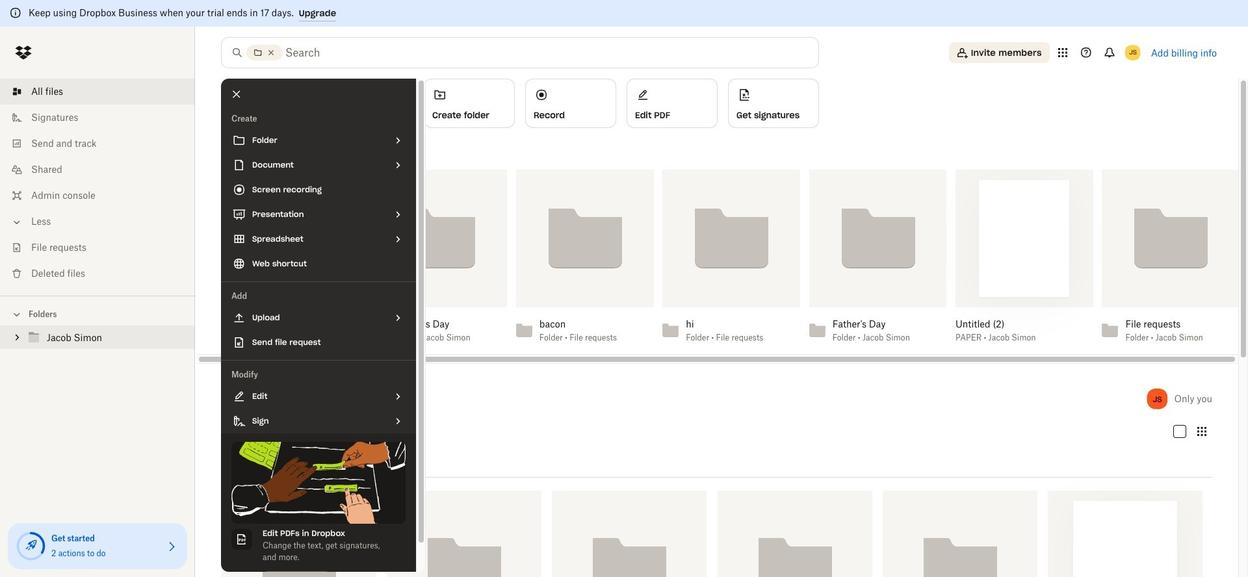 Task type: vqa. For each thing, say whether or not it's contained in the screenshot.
FILE REQUESTS link
no



Task type: locate. For each thing, give the bounding box(es) containing it.
menu
[[221, 79, 426, 577]]

close image
[[226, 83, 248, 105]]

menu item
[[221, 128, 416, 153], [221, 153, 416, 178], [221, 178, 416, 202], [221, 202, 416, 227], [221, 227, 416, 252], [221, 252, 416, 276], [221, 306, 416, 330], [221, 330, 416, 355], [221, 384, 416, 409], [221, 409, 416, 434], [232, 524, 406, 577]]

column header
[[221, 457, 351, 472]]

file, _ getting started with dropbox paper.paper row
[[1048, 491, 1203, 577]]

folder, reds row
[[718, 491, 872, 577]]

list
[[0, 71, 195, 296]]

alert
[[0, 0, 1249, 27]]

folder, send and track row
[[883, 491, 1038, 577]]

folder, file requests row
[[387, 491, 542, 577]]

dropbox image
[[10, 40, 36, 66]]

folder, mother's day row
[[552, 491, 707, 577]]

list item
[[0, 79, 195, 105]]



Task type: describe. For each thing, give the bounding box(es) containing it.
less image
[[10, 216, 23, 229]]

folder, father's day row
[[222, 491, 377, 577]]



